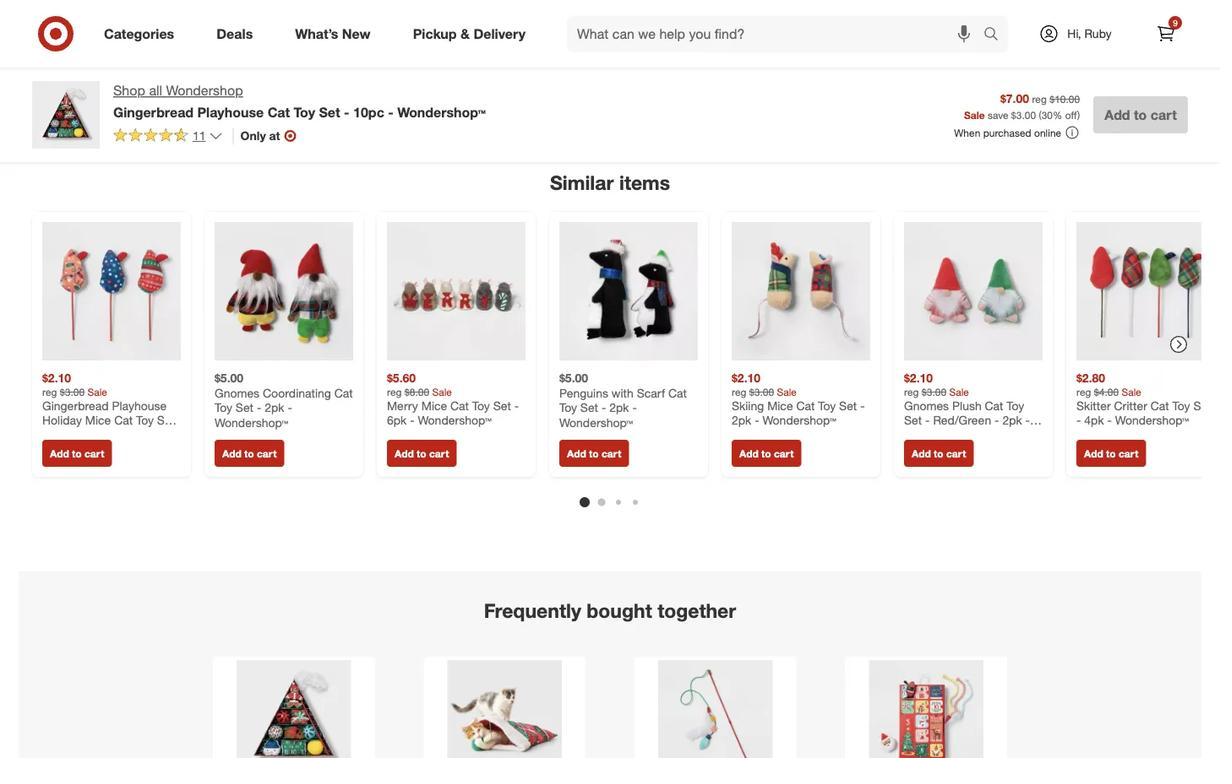 Task type: locate. For each thing, give the bounding box(es) containing it.
bought
[[587, 599, 652, 623]]

add to cart for $5.00 penguins with scarf cat toy set - 2pk - wondershop™
[[567, 448, 621, 460]]

to down $5.00 penguins with scarf cat toy set - 2pk - wondershop™
[[589, 448, 599, 460]]

sale for save
[[964, 109, 985, 121]]

mice inside the $2.10 reg $3.00 sale skiing mice cat toy set - 2pk - wondershop™
[[767, 398, 793, 413]]

wondershop™ inside $5.60 reg $8.00 sale merry mice cat toy set - 6pk - wondershop™
[[418, 413, 492, 428]]

$5.00 for penguins
[[559, 371, 588, 386]]

reg inside $2.10 reg $3.00 sale gingerbread playhouse holiday mice cat toy set - 3pk - wondershop™
[[42, 386, 57, 398]]

reg inside $7.00 reg $10.00 sale save $ 3.00 ( 30 % off )
[[1032, 93, 1047, 105]]

toy left the 10pc
[[294, 104, 315, 120]]

sale for gnomes
[[949, 386, 969, 398]]

$2.80 reg $4.00 sale skitter critter cat toy set - 4pk - wondershop™
[[1077, 371, 1212, 428]]

add to cart down 4pk
[[1084, 448, 1139, 460]]

2 horizontal spatial $3.00
[[922, 386, 947, 398]]

sale
[[964, 109, 985, 121], [87, 386, 107, 398], [432, 386, 452, 398], [777, 386, 797, 398], [949, 386, 969, 398], [1122, 386, 1142, 398]]

reg
[[1032, 93, 1047, 105], [42, 386, 57, 398], [387, 386, 402, 398], [732, 386, 747, 398], [904, 386, 919, 398], [1077, 386, 1091, 398]]

to down red/green
[[934, 448, 944, 460]]

toy right skiing
[[818, 398, 836, 413]]

what's new
[[295, 25, 371, 42]]

1 horizontal spatial $2.10
[[732, 371, 761, 386]]

pickup
[[413, 25, 457, 42]]

add for $2.10 reg $3.00 sale skiing mice cat toy set - 2pk - wondershop™
[[739, 448, 759, 460]]

to for $2.10 reg $3.00 sale gnomes plush cat toy set - red/green - 2pk - wondershop™
[[934, 448, 944, 460]]

add to cart button down 4pk
[[1077, 440, 1146, 467]]

playhouse right holiday
[[112, 398, 167, 413]]

reg for gnomes
[[904, 386, 919, 398]]

toy left 'coordinating' at the bottom left of the page
[[215, 401, 232, 415]]

add down $5.00 gnomes coordinating cat toy set - 2pk - wondershop™
[[222, 448, 242, 460]]

gingerbread inside shop all wondershop gingerbread playhouse cat toy set - 10pc - wondershop™
[[113, 104, 193, 120]]

playhouse
[[197, 104, 264, 120], [112, 398, 167, 413]]

cart for $2.10 reg $3.00 sale gnomes plush cat toy set - red/green - 2pk - wondershop™
[[947, 448, 966, 460]]

2pk
[[265, 401, 284, 415], [610, 401, 629, 415], [732, 413, 752, 428], [1003, 413, 1022, 428]]

$3.00 inside the $2.10 reg $3.00 sale skiing mice cat toy set - 2pk - wondershop™
[[750, 386, 774, 398]]

purchased
[[983, 126, 1032, 139]]

reg inside $5.60 reg $8.00 sale merry mice cat toy set - 6pk - wondershop™
[[387, 386, 402, 398]]

add to cart for $5.00 gnomes coordinating cat toy set - 2pk - wondershop™
[[222, 448, 277, 460]]

add to cart button for $5.00 gnomes coordinating cat toy set - 2pk - wondershop™
[[215, 440, 284, 467]]

region
[[19, 41, 1220, 759]]

wondershop™ inside $2.80 reg $4.00 sale skitter critter cat toy set - 4pk - wondershop™
[[1115, 413, 1189, 428]]

cart down red/green
[[947, 448, 966, 460]]

gingerbread playhouse holiday mice cat toy set - 3pk - wondershop™ image
[[42, 222, 181, 361]]

$2.10 inside $2.10 reg $3.00 sale gingerbread playhouse holiday mice cat toy set - 3pk - wondershop™
[[42, 371, 71, 386]]

penguins
[[559, 386, 608, 401]]

11
[[193, 128, 206, 143]]

mice for merry
[[421, 398, 447, 413]]

3 $2.10 from the left
[[904, 371, 933, 386]]

0 horizontal spatial playhouse
[[112, 398, 167, 413]]

new
[[342, 25, 371, 42]]

wondershop™ inside $5.00 gnomes coordinating cat toy set - 2pk - wondershop™
[[215, 415, 288, 430]]

-
[[344, 104, 350, 120], [388, 104, 394, 120], [514, 398, 519, 413], [860, 398, 865, 413], [257, 401, 261, 415], [288, 401, 292, 415], [602, 401, 606, 415], [633, 401, 637, 415], [410, 413, 415, 428], [755, 413, 759, 428], [925, 413, 930, 428], [995, 413, 999, 428], [1026, 413, 1030, 428], [1077, 413, 1081, 428], [1108, 413, 1112, 428], [42, 428, 47, 443], [73, 428, 78, 443]]

mice right holiday
[[85, 413, 111, 428]]

set
[[319, 104, 340, 120], [493, 398, 511, 413], [839, 398, 857, 413], [1194, 398, 1212, 413], [236, 401, 254, 415], [580, 401, 598, 415], [157, 413, 175, 428], [904, 413, 922, 428]]

gnomes
[[215, 386, 260, 401], [904, 398, 949, 413]]

playhouse up only
[[197, 104, 264, 120]]

$2.10 for skiing mice cat toy set - 2pk - wondershop™
[[732, 371, 761, 386]]

to for $2.10 reg $3.00 sale gingerbread playhouse holiday mice cat toy set - 3pk - wondershop™
[[72, 448, 82, 460]]

reg inside $2.80 reg $4.00 sale skitter critter cat toy set - 4pk - wondershop™
[[1077, 386, 1091, 398]]

hi,
[[1068, 26, 1081, 41]]

to
[[1134, 106, 1147, 123], [72, 448, 82, 460], [244, 448, 254, 460], [417, 448, 426, 460], [589, 448, 599, 460], [762, 448, 771, 460], [934, 448, 944, 460], [1106, 448, 1116, 460]]

cart down critter
[[1119, 448, 1139, 460]]

$3.00 for gingerbread
[[60, 386, 85, 398]]

all
[[149, 82, 162, 99]]

add down 3pk
[[50, 448, 69, 460]]

wondershop™
[[397, 104, 486, 120], [418, 413, 492, 428], [763, 413, 836, 428], [1115, 413, 1189, 428], [215, 415, 288, 430], [559, 415, 633, 430], [81, 428, 155, 443], [904, 428, 978, 443]]

add to cart for $2.10 reg $3.00 sale skiing mice cat toy set - 2pk - wondershop™
[[739, 448, 794, 460]]

$2.10 inside the $2.10 reg $3.00 sale skiing mice cat toy set - 2pk - wondershop™
[[732, 371, 761, 386]]

1 horizontal spatial mice
[[421, 398, 447, 413]]

$3.00 for skiing
[[750, 386, 774, 398]]

cat
[[268, 104, 290, 120], [334, 386, 353, 401], [668, 386, 687, 401], [451, 398, 469, 413], [797, 398, 815, 413], [985, 398, 1004, 413], [1151, 398, 1169, 413], [114, 413, 133, 428]]

cat right the 'plush' at right
[[985, 398, 1004, 413]]

toy right $8.00
[[472, 398, 490, 413]]

gnomes left 'coordinating' at the bottom left of the page
[[215, 386, 260, 401]]

1 $5.00 from the left
[[215, 371, 243, 386]]

wondershop™ inside the $2.10 reg $3.00 sale skiing mice cat toy set - 2pk - wondershop™
[[763, 413, 836, 428]]

add to cart down $5.00 gnomes coordinating cat toy set - 2pk - wondershop™
[[222, 448, 277, 460]]

2 horizontal spatial mice
[[767, 398, 793, 413]]

sale inside $7.00 reg $10.00 sale save $ 3.00 ( 30 % off )
[[964, 109, 985, 121]]

add to cart down 6pk
[[395, 448, 449, 460]]

2 $5.00 from the left
[[559, 371, 588, 386]]

cart down $5.00 gnomes coordinating cat toy set - 2pk - wondershop™
[[257, 448, 277, 460]]

sale inside the $2.10 reg $3.00 sale skiing mice cat toy set - 2pk - wondershop™
[[777, 386, 797, 398]]

2 horizontal spatial $2.10
[[904, 371, 933, 386]]

add to cart button
[[1094, 96, 1188, 134], [42, 440, 112, 467], [215, 440, 284, 467], [387, 440, 457, 467], [559, 440, 629, 467], [732, 440, 801, 467], [904, 440, 974, 467], [1077, 440, 1146, 467]]

sale inside $2.10 reg $3.00 sale gnomes plush cat toy set - red/green - 2pk - wondershop™
[[949, 386, 969, 398]]

to down skitter
[[1106, 448, 1116, 460]]

$2.80
[[1077, 371, 1106, 386]]

cart
[[1151, 106, 1177, 123], [84, 448, 104, 460], [257, 448, 277, 460], [429, 448, 449, 460], [602, 448, 621, 460], [774, 448, 794, 460], [947, 448, 966, 460], [1119, 448, 1139, 460]]

toy inside $5.00 penguins with scarf cat toy set - 2pk - wondershop™
[[559, 401, 577, 415]]

add for $2.80 reg $4.00 sale skitter critter cat toy set - 4pk - wondershop™
[[1084, 448, 1104, 460]]

$8.00
[[405, 386, 429, 398]]

gingerbread up 3pk
[[42, 398, 109, 413]]

save
[[988, 109, 1009, 121]]

to for $5.00 gnomes coordinating cat toy set - 2pk - wondershop™
[[244, 448, 254, 460]]

off
[[1066, 109, 1077, 121]]

cat inside $2.80 reg $4.00 sale skitter critter cat toy set - 4pk - wondershop™
[[1151, 398, 1169, 413]]

frequently bought together
[[484, 599, 736, 623]]

2 $3.00 from the left
[[750, 386, 774, 398]]

$2.10 inside $2.10 reg $3.00 sale gnomes plush cat toy set - red/green - 2pk - wondershop™
[[904, 371, 933, 386]]

wondershop™ inside $5.00 penguins with scarf cat toy set - 2pk - wondershop™
[[559, 415, 633, 430]]

cat right critter
[[1151, 398, 1169, 413]]

region containing similar items
[[19, 41, 1220, 759]]

toy inside $2.10 reg $3.00 sale gingerbread playhouse holiday mice cat toy set - 3pk - wondershop™
[[136, 413, 154, 428]]

reg inside the $2.10 reg $3.00 sale skiing mice cat toy set - 2pk - wondershop™
[[732, 386, 747, 398]]

mice inside $5.60 reg $8.00 sale merry mice cat toy set - 6pk - wondershop™
[[421, 398, 447, 413]]

add
[[1105, 106, 1130, 123], [50, 448, 69, 460], [222, 448, 242, 460], [395, 448, 414, 460], [567, 448, 586, 460], [739, 448, 759, 460], [912, 448, 931, 460], [1084, 448, 1104, 460]]

1 horizontal spatial $3.00
[[750, 386, 774, 398]]

add to cart button down 6pk
[[387, 440, 457, 467]]

0 horizontal spatial $5.00
[[215, 371, 243, 386]]

mice
[[421, 398, 447, 413], [767, 398, 793, 413], [85, 413, 111, 428]]

reg for save
[[1032, 93, 1047, 105]]

to down skiing
[[762, 448, 771, 460]]

0 horizontal spatial $2.10
[[42, 371, 71, 386]]

cat inside the $2.10 reg $3.00 sale skiing mice cat toy set - 2pk - wondershop™
[[797, 398, 815, 413]]

add to cart button down skiing
[[732, 440, 801, 467]]

add to cart down $5.00 penguins with scarf cat toy set - 2pk - wondershop™
[[567, 448, 621, 460]]

toy right critter
[[1173, 398, 1190, 413]]

categories link
[[90, 15, 195, 52]]

to down holiday
[[72, 448, 82, 460]]

6pk
[[387, 413, 407, 428]]

$
[[1011, 109, 1016, 121]]

cart down the $2.10 reg $3.00 sale skiing mice cat toy set - 2pk - wondershop™
[[774, 448, 794, 460]]

shop
[[113, 82, 145, 99]]

wondershop™ inside shop all wondershop gingerbread playhouse cat toy set - 10pc - wondershop™
[[397, 104, 486, 120]]

add to cart
[[1105, 106, 1177, 123], [50, 448, 104, 460], [222, 448, 277, 460], [395, 448, 449, 460], [567, 448, 621, 460], [739, 448, 794, 460], [912, 448, 966, 460], [1084, 448, 1139, 460]]

$2.10
[[42, 371, 71, 386], [732, 371, 761, 386], [904, 371, 933, 386]]

$5.00 left 'coordinating' at the bottom left of the page
[[215, 371, 243, 386]]

$5.00 inside $5.00 penguins with scarf cat toy set - 2pk - wondershop™
[[559, 371, 588, 386]]

add down 6pk
[[395, 448, 414, 460]]

0 horizontal spatial mice
[[85, 413, 111, 428]]

$3.00 for gnomes
[[922, 386, 947, 398]]

gingerbread inside $2.10 reg $3.00 sale gingerbread playhouse holiday mice cat toy set - 3pk - wondershop™
[[42, 398, 109, 413]]

add to cart button for $5.00 penguins with scarf cat toy set - 2pk - wondershop™
[[559, 440, 629, 467]]

add for $5.00 gnomes coordinating cat toy set - 2pk - wondershop™
[[222, 448, 242, 460]]

cart for $2.10 reg $3.00 sale skiing mice cat toy set - 2pk - wondershop™
[[774, 448, 794, 460]]

what's
[[295, 25, 338, 42]]

when
[[954, 126, 981, 139]]

add to cart button down red/green
[[904, 440, 974, 467]]

$5.00 left with
[[559, 371, 588, 386]]

add down $2.10 reg $3.00 sale gnomes plush cat toy set - red/green - 2pk - wondershop™
[[912, 448, 931, 460]]

wondershop™ inside $2.10 reg $3.00 sale gingerbread playhouse holiday mice cat toy set - 3pk - wondershop™
[[81, 428, 155, 443]]

4pk
[[1085, 413, 1104, 428]]

add to cart button down $5.00 penguins with scarf cat toy set - 2pk - wondershop™
[[559, 440, 629, 467]]

add to cart for $2.10 reg $3.00 sale gingerbread playhouse holiday mice cat toy set - 3pk - wondershop™
[[50, 448, 104, 460]]

1 $2.10 from the left
[[42, 371, 71, 386]]

cat right $8.00
[[451, 398, 469, 413]]

gingerbread down all in the top left of the page
[[113, 104, 193, 120]]

toy inside $5.00 gnomes coordinating cat toy set - 2pk - wondershop™
[[215, 401, 232, 415]]

add right )
[[1105, 106, 1130, 123]]

merry mice cat toy set - 6pk - wondershop™ image
[[387, 222, 526, 361]]

gingerbread
[[113, 104, 193, 120], [42, 398, 109, 413]]

cat right skiing
[[797, 398, 815, 413]]

add to cart down red/green
[[912, 448, 966, 460]]

9 link
[[1148, 15, 1185, 52]]

cat inside $5.00 penguins with scarf cat toy set - 2pk - wondershop™
[[668, 386, 687, 401]]

wondershop™ inside $2.10 reg $3.00 sale gnomes plush cat toy set - red/green - 2pk - wondershop™
[[904, 428, 978, 443]]

cart for $5.00 penguins with scarf cat toy set - 2pk - wondershop™
[[602, 448, 621, 460]]

cat right holiday
[[114, 413, 133, 428]]

add down skiing
[[739, 448, 759, 460]]

add to cart button down holiday
[[42, 440, 112, 467]]

deals
[[217, 25, 253, 42]]

cat inside $5.60 reg $8.00 sale merry mice cat toy set - 6pk - wondershop™
[[451, 398, 469, 413]]

$2.10 for gnomes plush cat toy set - red/green - 2pk - wondershop™
[[904, 371, 933, 386]]

cat up at
[[268, 104, 290, 120]]

skitter
[[1077, 398, 1111, 413]]

items
[[619, 171, 670, 195]]

add to cart button for $2.10 reg $3.00 sale skiing mice cat toy set - 2pk - wondershop™
[[732, 440, 801, 467]]

2 $2.10 from the left
[[732, 371, 761, 386]]

$5.00
[[215, 371, 243, 386], [559, 371, 588, 386]]

cat inside $5.00 gnomes coordinating cat toy set - 2pk - wondershop™
[[334, 386, 353, 401]]

mice right merry
[[421, 398, 447, 413]]

cart down $5.00 penguins with scarf cat toy set - 2pk - wondershop™
[[602, 448, 621, 460]]

add to cart for $5.60 reg $8.00 sale merry mice cat toy set - 6pk - wondershop™
[[395, 448, 449, 460]]

$7.00 reg $10.00 sale save $ 3.00 ( 30 % off )
[[964, 91, 1080, 121]]

0 vertical spatial playhouse
[[197, 104, 264, 120]]

set inside $5.00 gnomes coordinating cat toy set - 2pk - wondershop™
[[236, 401, 254, 415]]

0 horizontal spatial gingerbread
[[42, 398, 109, 413]]

$3.00 inside $2.10 reg $3.00 sale gingerbread playhouse holiday mice cat toy set - 3pk - wondershop™
[[60, 386, 85, 398]]

to down $5.00 gnomes coordinating cat toy set - 2pk - wondershop™
[[244, 448, 254, 460]]

what's new link
[[281, 15, 392, 52]]

3 $3.00 from the left
[[922, 386, 947, 398]]

1 vertical spatial playhouse
[[112, 398, 167, 413]]

add for $5.00 penguins with scarf cat toy set - 2pk - wondershop™
[[567, 448, 586, 460]]

reg inside $2.10 reg $3.00 sale gnomes plush cat toy set - red/green - 2pk - wondershop™
[[904, 386, 919, 398]]

3pk
[[50, 428, 70, 443]]

gingerbread playhouse cat toy set - 10pc - wondershop™ image
[[237, 661, 351, 759]]

toy right the 'plush' at right
[[1007, 398, 1025, 413]]

only
[[240, 128, 266, 143]]

add to cart down skiing
[[739, 448, 794, 460]]

1 $3.00 from the left
[[60, 386, 85, 398]]

sale inside $2.80 reg $4.00 sale skitter critter cat toy set - 4pk - wondershop™
[[1122, 386, 1142, 398]]

toy
[[294, 104, 315, 120], [472, 398, 490, 413], [818, 398, 836, 413], [1007, 398, 1025, 413], [1173, 398, 1190, 413], [215, 401, 232, 415], [559, 401, 577, 415], [136, 413, 154, 428]]

add to cart down 3pk
[[50, 448, 104, 460]]

1 horizontal spatial gingerbread
[[113, 104, 193, 120]]

add down penguins
[[567, 448, 586, 460]]

to for $2.10 reg $3.00 sale skiing mice cat toy set - 2pk - wondershop™
[[762, 448, 771, 460]]

playhouse inside shop all wondershop gingerbread playhouse cat toy set - 10pc - wondershop™
[[197, 104, 264, 120]]

$3.00 inside $2.10 reg $3.00 sale gnomes plush cat toy set - red/green - 2pk - wondershop™
[[922, 386, 947, 398]]

critter
[[1114, 398, 1148, 413]]

0 vertical spatial gingerbread
[[113, 104, 193, 120]]

deals link
[[202, 15, 274, 52]]

toy left with
[[559, 401, 577, 415]]

0 horizontal spatial $3.00
[[60, 386, 85, 398]]

mice right skiing
[[767, 398, 793, 413]]

1 horizontal spatial gnomes
[[904, 398, 949, 413]]

mice for skiing
[[767, 398, 793, 413]]

gnomes left the 'plush' at right
[[904, 398, 949, 413]]

1 vertical spatial gingerbread
[[42, 398, 109, 413]]

0 horizontal spatial gnomes
[[215, 386, 260, 401]]

cart down $5.60 reg $8.00 sale merry mice cat toy set - 6pk - wondershop™
[[429, 448, 449, 460]]

1 horizontal spatial playhouse
[[197, 104, 264, 120]]

similar items
[[550, 171, 670, 195]]

mice inside $2.10 reg $3.00 sale gingerbread playhouse holiday mice cat toy set - 3pk - wondershop™
[[85, 413, 111, 428]]

$10.00
[[1050, 93, 1080, 105]]

$7.00
[[1001, 91, 1029, 106]]

$3.00
[[60, 386, 85, 398], [750, 386, 774, 398], [922, 386, 947, 398]]

reg for merry
[[387, 386, 402, 398]]

$5.00 inside $5.00 gnomes coordinating cat toy set - 2pk - wondershop™
[[215, 371, 243, 386]]

cat right scarf
[[668, 386, 687, 401]]

cart down $2.10 reg $3.00 sale gingerbread playhouse holiday mice cat toy set - 3pk - wondershop™
[[84, 448, 104, 460]]

scarf
[[637, 386, 665, 401]]

sale for merry
[[432, 386, 452, 398]]

similar
[[550, 171, 614, 195]]

add to cart button down $5.00 gnomes coordinating cat toy set - 2pk - wondershop™
[[215, 440, 284, 467]]

toy right holiday
[[136, 413, 154, 428]]

to for $2.80 reg $4.00 sale skitter critter cat toy set - 4pk - wondershop™
[[1106, 448, 1116, 460]]

sale inside $2.10 reg $3.00 sale gingerbread playhouse holiday mice cat toy set - 3pk - wondershop™
[[87, 386, 107, 398]]

cat right 'coordinating' at the bottom left of the page
[[334, 386, 353, 401]]

sale inside $5.60 reg $8.00 sale merry mice cat toy set - 6pk - wondershop™
[[432, 386, 452, 398]]

$2.10 reg $3.00 sale gnomes plush cat toy set - red/green - 2pk - wondershop™
[[904, 371, 1030, 443]]

add down 4pk
[[1084, 448, 1104, 460]]

add to cart button for $2.80 reg $4.00 sale skitter critter cat toy set - 4pk - wondershop™
[[1077, 440, 1146, 467]]

red/green
[[933, 413, 991, 428]]

frequently
[[484, 599, 581, 623]]

$2.10 for gingerbread playhouse holiday mice cat toy set - 3pk - wondershop™
[[42, 371, 71, 386]]

1 horizontal spatial $5.00
[[559, 371, 588, 386]]

to down merry
[[417, 448, 426, 460]]

set inside the $2.10 reg $3.00 sale skiing mice cat toy set - 2pk - wondershop™
[[839, 398, 857, 413]]



Task type: vqa. For each thing, say whether or not it's contained in the screenshot.
Sunset in Free shipping * * Exclusions Apply. In stock at  LA Sunset Ready within 2 hours with pickup
no



Task type: describe. For each thing, give the bounding box(es) containing it.
add to cart button for $2.10 reg $3.00 sale gingerbread playhouse holiday mice cat toy set - 3pk - wondershop™
[[42, 440, 112, 467]]

9
[[1173, 17, 1178, 28]]

&
[[461, 25, 470, 42]]

sale for skitter
[[1122, 386, 1142, 398]]

toy inside $2.10 reg $3.00 sale gnomes plush cat toy set - red/green - 2pk - wondershop™
[[1007, 398, 1025, 413]]

gnomes plush cat toy set - red/green - 2pk - wondershop™ image
[[904, 222, 1043, 361]]

twelve days of cat toy set - 12ct - wondershop™ image
[[869, 661, 984, 759]]

only at
[[240, 128, 280, 143]]

skitter critter cat toy set - 4pk - wondershop™ image
[[1077, 222, 1215, 361]]

together
[[658, 599, 736, 623]]

set inside $5.60 reg $8.00 sale merry mice cat toy set - 6pk - wondershop™
[[493, 398, 511, 413]]

2pk inside $2.10 reg $3.00 sale gnomes plush cat toy set - red/green - 2pk - wondershop™
[[1003, 413, 1022, 428]]

search button
[[976, 15, 1017, 56]]

add for $5.60 reg $8.00 sale merry mice cat toy set - 6pk - wondershop™
[[395, 448, 414, 460]]

when purchased online
[[954, 126, 1062, 139]]

gnomes inside $5.00 gnomes coordinating cat toy set - 2pk - wondershop™
[[215, 386, 260, 401]]

add to cart for $2.80 reg $4.00 sale skitter critter cat toy set - 4pk - wondershop™
[[1084, 448, 1139, 460]]

cart for $2.80 reg $4.00 sale skitter critter cat toy set - 4pk - wondershop™
[[1119, 448, 1139, 460]]

at
[[269, 128, 280, 143]]

add for $2.10 reg $3.00 sale gingerbread playhouse holiday mice cat toy set - 3pk - wondershop™
[[50, 448, 69, 460]]

gingerbread playhouse crinkle bag cat toy - wondershop™ image
[[447, 661, 562, 759]]

2pk inside $5.00 penguins with scarf cat toy set - 2pk - wondershop™
[[610, 401, 629, 415]]

gingerbread playhouse ornament wand cat toy - wondershop™ image
[[658, 661, 773, 759]]

toy inside $2.80 reg $4.00 sale skitter critter cat toy set - 4pk - wondershop™
[[1173, 398, 1190, 413]]

with
[[612, 386, 634, 401]]

online
[[1034, 126, 1062, 139]]

penguins with scarf cat toy set - 2pk - wondershop™ image
[[559, 222, 698, 361]]

ruby
[[1085, 26, 1112, 41]]

toy inside the $2.10 reg $3.00 sale skiing mice cat toy set - 2pk - wondershop™
[[818, 398, 836, 413]]

merry
[[387, 398, 418, 413]]

sale for gingerbread
[[87, 386, 107, 398]]

toy inside $5.60 reg $8.00 sale merry mice cat toy set - 6pk - wondershop™
[[472, 398, 490, 413]]

$5.60
[[387, 371, 416, 386]]

$5.60 reg $8.00 sale merry mice cat toy set - 6pk - wondershop™
[[387, 371, 519, 428]]

10pc
[[353, 104, 384, 120]]

holiday
[[42, 413, 82, 428]]

skiing mice cat toy set - 2pk - wondershop™ image
[[732, 222, 870, 361]]

add to cart button for $2.10 reg $3.00 sale gnomes plush cat toy set - red/green - 2pk - wondershop™
[[904, 440, 974, 467]]

$5.00 gnomes coordinating cat toy set - 2pk - wondershop™
[[215, 371, 353, 430]]

cat inside $2.10 reg $3.00 sale gingerbread playhouse holiday mice cat toy set - 3pk - wondershop™
[[114, 413, 133, 428]]

add to cart button for $5.60 reg $8.00 sale merry mice cat toy set - 6pk - wondershop™
[[387, 440, 457, 467]]

cart for $5.60 reg $8.00 sale merry mice cat toy set - 6pk - wondershop™
[[429, 448, 449, 460]]

%
[[1053, 109, 1063, 121]]

cart down 9 link on the right top of page
[[1151, 106, 1177, 123]]

toy inside shop all wondershop gingerbread playhouse cat toy set - 10pc - wondershop™
[[294, 104, 315, 120]]

advertisement region
[[19, 41, 1202, 140]]

reg for gingerbread
[[42, 386, 57, 398]]

set inside $2.80 reg $4.00 sale skitter critter cat toy set - 4pk - wondershop™
[[1194, 398, 1212, 413]]

to right )
[[1134, 106, 1147, 123]]

(
[[1039, 109, 1042, 121]]

add for $2.10 reg $3.00 sale gnomes plush cat toy set - red/green - 2pk - wondershop™
[[912, 448, 931, 460]]

set inside shop all wondershop gingerbread playhouse cat toy set - 10pc - wondershop™
[[319, 104, 340, 120]]

coordinating
[[263, 386, 331, 401]]

What can we help you find? suggestions appear below search field
[[567, 15, 988, 52]]

gnomes inside $2.10 reg $3.00 sale gnomes plush cat toy set - red/green - 2pk - wondershop™
[[904, 398, 949, 413]]

gnomes coordinating cat toy set - 2pk - wondershop™ image
[[215, 222, 353, 361]]

add to cart right )
[[1105, 106, 1177, 123]]

reg for skitter
[[1077, 386, 1091, 398]]

to for $5.60 reg $8.00 sale merry mice cat toy set - 6pk - wondershop™
[[417, 448, 426, 460]]

set inside $2.10 reg $3.00 sale gnomes plush cat toy set - red/green - 2pk - wondershop™
[[904, 413, 922, 428]]

cat inside shop all wondershop gingerbread playhouse cat toy set - 10pc - wondershop™
[[268, 104, 290, 120]]

to for $5.00 penguins with scarf cat toy set - 2pk - wondershop™
[[589, 448, 599, 460]]

3.00
[[1016, 109, 1036, 121]]

pickup & delivery link
[[399, 15, 547, 52]]

2pk inside the $2.10 reg $3.00 sale skiing mice cat toy set - 2pk - wondershop™
[[732, 413, 752, 428]]

set inside $2.10 reg $3.00 sale gingerbread playhouse holiday mice cat toy set - 3pk - wondershop™
[[157, 413, 175, 428]]

plush
[[952, 398, 982, 413]]

sale for skiing
[[777, 386, 797, 398]]

categories
[[104, 25, 174, 42]]

delivery
[[474, 25, 526, 42]]

cart for $5.00 gnomes coordinating cat toy set - 2pk - wondershop™
[[257, 448, 277, 460]]

reg for skiing
[[732, 386, 747, 398]]

add to cart button right )
[[1094, 96, 1188, 134]]

30
[[1042, 109, 1053, 121]]

$2.10 reg $3.00 sale skiing mice cat toy set - 2pk - wondershop™
[[732, 371, 865, 428]]

image of gingerbread playhouse cat toy set - 10pc - wondershop™ image
[[32, 81, 100, 149]]

search
[[976, 27, 1017, 44]]

$4.00
[[1094, 386, 1119, 398]]

set inside $5.00 penguins with scarf cat toy set - 2pk - wondershop™
[[580, 401, 598, 415]]

playhouse inside $2.10 reg $3.00 sale gingerbread playhouse holiday mice cat toy set - 3pk - wondershop™
[[112, 398, 167, 413]]

)
[[1077, 109, 1080, 121]]

cat inside $2.10 reg $3.00 sale gnomes plush cat toy set - red/green - 2pk - wondershop™
[[985, 398, 1004, 413]]

hi, ruby
[[1068, 26, 1112, 41]]

add to cart for $2.10 reg $3.00 sale gnomes plush cat toy set - red/green - 2pk - wondershop™
[[912, 448, 966, 460]]

11 link
[[113, 127, 223, 147]]

pickup & delivery
[[413, 25, 526, 42]]

$5.00 penguins with scarf cat toy set - 2pk - wondershop™
[[559, 371, 687, 430]]

$5.00 for gnomes
[[215, 371, 243, 386]]

skiing
[[732, 398, 764, 413]]

2pk inside $5.00 gnomes coordinating cat toy set - 2pk - wondershop™
[[265, 401, 284, 415]]

wondershop
[[166, 82, 243, 99]]

$2.10 reg $3.00 sale gingerbread playhouse holiday mice cat toy set - 3pk - wondershop™
[[42, 371, 175, 443]]

shop all wondershop gingerbread playhouse cat toy set - 10pc - wondershop™
[[113, 82, 486, 120]]

cart for $2.10 reg $3.00 sale gingerbread playhouse holiday mice cat toy set - 3pk - wondershop™
[[84, 448, 104, 460]]



